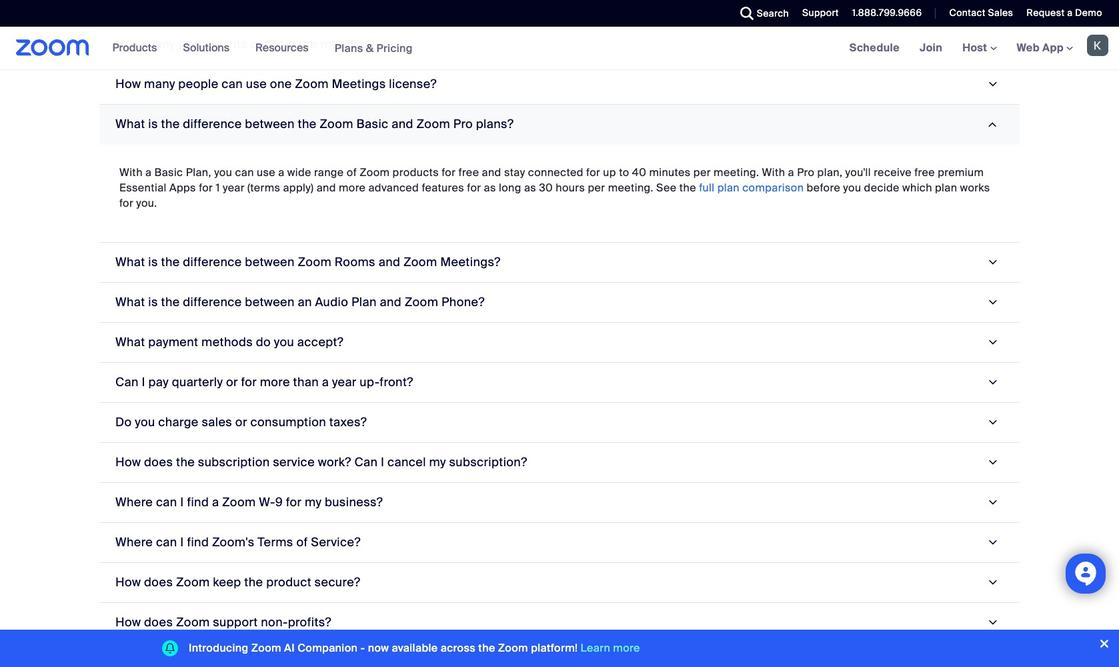 Task type: describe. For each thing, give the bounding box(es) containing it.
support
[[213, 615, 258, 631]]

what is the difference between zoom rooms and zoom meetings?
[[115, 254, 501, 270]]

difference for an
[[183, 294, 242, 310]]

what for what payment methods do you accept?
[[115, 334, 145, 350]]

subscription?
[[450, 454, 528, 470]]

audio
[[315, 294, 349, 310]]

you inside "before you decide which plan works for you."
[[844, 181, 862, 195]]

zoom logo image
[[16, 39, 89, 56]]

0 horizontal spatial meeting.
[[608, 181, 654, 195]]

and inside 'dropdown button'
[[392, 116, 414, 132]]

products button
[[113, 27, 163, 69]]

do
[[115, 414, 132, 430]]

what is the difference between the zoom basic and zoom pro plans? button
[[99, 105, 1021, 145]]

pricing
[[377, 41, 413, 55]]

premium
[[939, 165, 985, 179]]

zoom inside how does zoom keep the product secure? dropdown button
[[176, 575, 210, 591]]

plan
[[352, 294, 377, 310]]

a right 'than'
[[322, 374, 329, 390]]

a up essential
[[146, 165, 152, 179]]

payment
[[148, 334, 198, 350]]

an
[[298, 294, 312, 310]]

for right features
[[467, 181, 482, 195]]

what is the difference between an audio plan and zoom phone? button
[[99, 283, 1021, 323]]

you.
[[136, 196, 157, 210]]

non-
[[261, 615, 288, 631]]

host
[[963, 41, 991, 55]]

a up zoom's
[[212, 494, 219, 510]]

where for where can i find a zoom w-9 for my business?
[[115, 494, 153, 510]]

right image for phone?
[[984, 296, 1002, 309]]

than
[[293, 374, 319, 390]]

between for zoom
[[245, 254, 295, 270]]

how does zoom support non-profits? button
[[99, 603, 1021, 643]]

cancel
[[388, 454, 426, 470]]

and right plan
[[380, 294, 402, 310]]

quarterly
[[172, 374, 223, 390]]

how does zoom keep the product secure? button
[[99, 563, 1021, 603]]

available
[[392, 641, 438, 655]]

wide
[[288, 165, 312, 179]]

a left wide
[[279, 165, 285, 179]]

essential
[[119, 181, 167, 195]]

platform!
[[531, 641, 578, 655]]

right image for business?
[[984, 497, 1002, 509]]

you'll
[[846, 165, 872, 179]]

across
[[441, 641, 476, 655]]

see
[[657, 181, 677, 195]]

9
[[275, 494, 283, 510]]

difference for zoom
[[183, 254, 242, 270]]

what is the difference between zoom rooms and zoom meetings? button
[[99, 243, 1021, 283]]

is for what is the difference between an audio plan and zoom phone?
[[148, 294, 158, 310]]

work?
[[318, 454, 352, 470]]

zoom inside where can i find a zoom w-9 for my business? dropdown button
[[222, 494, 256, 510]]

companion
[[298, 641, 358, 655]]

year inside the with a basic plan, you can use a wide range of zoom products for free and stay connected for up to 40 minutes per meeting. with a pro plan, you'll receive free premium essential apps for 1 year (terms apply) and more advanced features for as long as 30 hours per meeting. see the
[[223, 181, 245, 195]]

40
[[633, 165, 647, 179]]

where for where can i find zoom's terms of service?
[[115, 534, 153, 551]]

0 vertical spatial can
[[115, 374, 139, 390]]

is for what is the difference between the zoom basic and zoom pro plans?
[[148, 116, 158, 132]]

2 as from the left
[[525, 181, 537, 195]]

before
[[807, 181, 841, 195]]

accept?
[[298, 334, 344, 350]]

web
[[1018, 41, 1041, 55]]

-
[[361, 641, 365, 655]]

resources
[[256, 41, 309, 55]]

what payment methods do you accept?
[[115, 334, 344, 350]]

more inside dropdown button
[[260, 374, 290, 390]]

pay
[[149, 374, 169, 390]]

to
[[620, 165, 630, 179]]

full plan comparison
[[700, 181, 804, 195]]

30
[[540, 181, 553, 195]]

secure?
[[315, 575, 361, 591]]

works
[[961, 181, 991, 195]]

right image for and
[[984, 256, 1002, 269]]

app
[[1043, 41, 1065, 55]]

you inside do you charge sales or consumption taxes? dropdown button
[[135, 414, 155, 430]]

pro inside the with a basic plan, you can use a wide range of zoom products for free and stay connected for up to 40 minutes per meeting. with a pro plan, you'll receive free premium essential apps for 1 year (terms apply) and more advanced features for as long as 30 hours per meeting. see the
[[798, 165, 815, 179]]

and down range
[[317, 181, 336, 195]]

where can i find zoom's terms of service?
[[115, 534, 361, 551]]

search
[[757, 7, 790, 19]]

a up comparison
[[789, 165, 795, 179]]

search button
[[731, 0, 793, 27]]

rooms
[[335, 254, 376, 270]]

zoom left rooms
[[298, 254, 332, 270]]

1 horizontal spatial can
[[355, 454, 378, 470]]

features
[[422, 181, 465, 195]]

meetings navigation
[[840, 27, 1120, 70]]

how for how does the subscription service work? can i cancel my subscription?
[[115, 454, 141, 470]]

up
[[604, 165, 617, 179]]

sales
[[202, 414, 232, 430]]

zoom inside the with a basic plan, you can use a wide range of zoom products for free and stay connected for up to 40 minutes per meeting. with a pro plan, you'll receive free premium essential apps for 1 year (terms apply) and more advanced features for as long as 30 hours per meeting. see the
[[360, 165, 390, 179]]

learn more link
[[581, 641, 641, 655]]

plans?
[[476, 116, 514, 132]]

hours
[[556, 181, 585, 195]]

right image inside what payment methods do you accept? dropdown button
[[984, 336, 1002, 349]]

contact sales
[[950, 7, 1014, 19]]

banner containing products
[[0, 27, 1120, 70]]

tab list containing how many people can use one zoom meetings license?
[[99, 0, 1021, 643]]

connected
[[528, 165, 584, 179]]

comparison
[[743, 181, 804, 195]]

basic inside the with a basic plan, you can use a wide range of zoom products for free and stay connected for up to 40 minutes per meeting. with a pro plan, you'll receive free premium essential apps for 1 year (terms apply) and more advanced features for as long as 30 hours per meeting. see the
[[155, 165, 183, 179]]

0 vertical spatial meeting.
[[714, 165, 760, 179]]

where can i find a zoom w-9 for my business?
[[115, 494, 383, 510]]

what for what is the difference between the zoom basic and zoom pro plans?
[[115, 116, 145, 132]]

can i pay quarterly or for more than a year up-front? button
[[99, 363, 1021, 403]]

for right 9
[[286, 494, 302, 510]]

product
[[266, 575, 312, 591]]

1.888.799.9666
[[853, 7, 923, 19]]

solutions button
[[183, 27, 236, 69]]

full
[[700, 181, 715, 195]]

for left up
[[587, 165, 601, 179]]

zoom's
[[212, 534, 255, 551]]

you inside the with a basic plan, you can use a wide range of zoom products for free and stay connected for up to 40 minutes per meeting. with a pro plan, you'll receive free premium essential apps for 1 year (terms apply) and more advanced features for as long as 30 hours per meeting. see the
[[214, 165, 232, 179]]

right image inside do you charge sales or consumption taxes? dropdown button
[[984, 417, 1002, 429]]

plan,
[[186, 165, 212, 179]]

year inside dropdown button
[[332, 374, 357, 390]]

profits?
[[288, 615, 332, 631]]

support
[[803, 7, 840, 19]]

terms
[[258, 534, 293, 551]]

apps
[[170, 181, 196, 195]]

right image inside how does zoom keep the product secure? dropdown button
[[984, 577, 1002, 589]]

use inside the with a basic plan, you can use a wide range of zoom products for free and stay connected for up to 40 minutes per meeting. with a pro plan, you'll receive free premium essential apps for 1 year (terms apply) and more advanced features for as long as 30 hours per meeting. see the
[[257, 165, 276, 179]]

1 free from the left
[[459, 165, 479, 179]]

the inside the with a basic plan, you can use a wide range of zoom products for free and stay connected for up to 40 minutes per meeting. with a pro plan, you'll receive free premium essential apps for 1 year (terms apply) and more advanced features for as long as 30 hours per meeting. see the
[[680, 181, 697, 195]]

people
[[178, 76, 219, 92]]

find for a
[[187, 494, 209, 510]]

&
[[366, 41, 374, 55]]

right image inside how does zoom support non-profits? dropdown button
[[984, 617, 1002, 629]]



Task type: vqa. For each thing, say whether or not it's contained in the screenshot.
Show options image
no



Task type: locate. For each thing, give the bounding box(es) containing it.
right image inside can i pay quarterly or for more than a year up-front? dropdown button
[[984, 377, 1002, 389]]

i inside how does the subscription service work? can i cancel my subscription? dropdown button
[[381, 454, 385, 470]]

0 vertical spatial is
[[148, 116, 158, 132]]

0 vertical spatial pro
[[454, 116, 473, 132]]

more inside the with a basic plan, you can use a wide range of zoom products for free and stay connected for up to 40 minutes per meeting. with a pro plan, you'll receive free premium essential apps for 1 year (terms apply) and more advanced features for as long as 30 hours per meeting. see the
[[339, 181, 366, 195]]

right image for up-
[[984, 377, 1002, 389]]

1 vertical spatial find
[[187, 534, 209, 551]]

a
[[1068, 7, 1074, 19], [146, 165, 152, 179], [279, 165, 285, 179], [789, 165, 795, 179], [322, 374, 329, 390], [212, 494, 219, 510]]

meetings
[[332, 76, 386, 92]]

zoom inside the what is the difference between an audio plan and zoom phone? dropdown button
[[405, 294, 439, 310]]

1 is from the top
[[148, 116, 158, 132]]

how for how does zoom keep the product secure?
[[115, 575, 141, 591]]

difference inside 'dropdown button'
[[183, 116, 242, 132]]

for left 1
[[199, 181, 213, 195]]

1 vertical spatial meeting.
[[608, 181, 654, 195]]

for up do you charge sales or consumption taxes?
[[241, 374, 257, 390]]

0 vertical spatial per
[[694, 165, 711, 179]]

banner
[[0, 27, 1120, 70]]

where can i find a zoom w-9 for my business? button
[[99, 483, 1021, 523]]

how many people can use one zoom meetings license? button
[[99, 65, 1021, 105]]

my right 'cancel'
[[429, 454, 446, 470]]

what inside what is the difference between the zoom basic and zoom pro plans? 'dropdown button'
[[115, 116, 145, 132]]

how for how does zoom support non-profits?
[[115, 615, 141, 631]]

right image
[[984, 78, 1002, 90], [984, 256, 1002, 269], [984, 336, 1002, 349], [984, 417, 1002, 429], [984, 457, 1002, 469], [984, 537, 1002, 549]]

more left 'than'
[[260, 374, 290, 390]]

1 where from the top
[[115, 494, 153, 510]]

zoom inside how does zoom support non-profits? dropdown button
[[176, 615, 210, 631]]

is for what is the difference between zoom rooms and zoom meetings?
[[148, 254, 158, 270]]

subscription
[[198, 454, 270, 470]]

(terms
[[248, 181, 281, 195]]

full plan comparison link
[[700, 181, 804, 195]]

more down range
[[339, 181, 366, 195]]

2 how from the top
[[115, 454, 141, 470]]

1 right image from the top
[[984, 118, 1002, 130]]

with up essential
[[119, 165, 143, 179]]

1 does from the top
[[144, 454, 173, 470]]

2 horizontal spatial more
[[614, 641, 641, 655]]

0 vertical spatial find
[[187, 494, 209, 510]]

ai
[[284, 641, 295, 655]]

1 horizontal spatial year
[[332, 374, 357, 390]]

does for how does the subscription service work? can i cancel my subscription?
[[144, 454, 173, 470]]

1
[[216, 181, 220, 195]]

1 horizontal spatial plan
[[936, 181, 958, 195]]

apply)
[[283, 181, 314, 195]]

a left demo
[[1068, 7, 1074, 19]]

is inside 'dropdown button'
[[148, 116, 158, 132]]

use up (terms
[[257, 165, 276, 179]]

3 right image from the top
[[984, 336, 1002, 349]]

you up 1
[[214, 165, 232, 179]]

is up payment
[[148, 294, 158, 310]]

0 horizontal spatial pro
[[454, 116, 473, 132]]

right image inside what is the difference between zoom rooms and zoom meetings? dropdown button
[[984, 256, 1002, 269]]

1 horizontal spatial as
[[525, 181, 537, 195]]

stay
[[505, 165, 526, 179]]

business?
[[325, 494, 383, 510]]

between
[[245, 116, 295, 132], [245, 254, 295, 270], [245, 294, 295, 310]]

i inside the where can i find zoom's terms of service? "dropdown button"
[[180, 534, 184, 551]]

1 vertical spatial difference
[[183, 254, 242, 270]]

free up which
[[915, 165, 936, 179]]

right image inside the where can i find zoom's terms of service? "dropdown button"
[[984, 537, 1002, 549]]

right image inside how does the subscription service work? can i cancel my subscription? dropdown button
[[984, 457, 1002, 469]]

is down 'you.'
[[148, 254, 158, 270]]

web app button
[[1018, 41, 1074, 55]]

my
[[429, 454, 446, 470], [305, 494, 322, 510]]

between left an
[[245, 294, 295, 310]]

right image inside the what is the difference between an audio plan and zoom phone? dropdown button
[[984, 296, 1002, 309]]

plan right full
[[718, 181, 740, 195]]

1 difference from the top
[[183, 116, 242, 132]]

1 vertical spatial can
[[355, 454, 378, 470]]

2 does from the top
[[144, 575, 173, 591]]

zoom
[[295, 76, 329, 92], [320, 116, 354, 132], [417, 116, 451, 132], [360, 165, 390, 179], [298, 254, 332, 270], [404, 254, 438, 270], [405, 294, 439, 310], [222, 494, 256, 510], [176, 575, 210, 591], [176, 615, 210, 631], [251, 641, 282, 655], [498, 641, 529, 655]]

3 does from the top
[[144, 615, 173, 631]]

find down the subscription on the bottom of page
[[187, 494, 209, 510]]

front?
[[380, 374, 414, 390]]

charge
[[158, 414, 199, 430]]

advanced
[[369, 181, 419, 195]]

zoom left meetings?
[[404, 254, 438, 270]]

1 as from the left
[[484, 181, 496, 195]]

1 horizontal spatial per
[[694, 165, 711, 179]]

6 right image from the top
[[984, 617, 1002, 629]]

more right learn
[[614, 641, 641, 655]]

2 vertical spatial difference
[[183, 294, 242, 310]]

more
[[339, 181, 366, 195], [260, 374, 290, 390], [614, 641, 641, 655]]

range
[[314, 165, 344, 179]]

0 horizontal spatial free
[[459, 165, 479, 179]]

2 right image from the top
[[984, 296, 1002, 309]]

zoom left platform!
[[498, 641, 529, 655]]

how does the subscription service work? can i cancel my subscription?
[[115, 454, 528, 470]]

do
[[256, 334, 271, 350]]

3 difference from the top
[[183, 294, 242, 310]]

can inside "dropdown button"
[[156, 534, 177, 551]]

where inside where can i find a zoom w-9 for my business? dropdown button
[[115, 494, 153, 510]]

or right sales
[[236, 414, 247, 430]]

which
[[903, 181, 933, 195]]

what payment methods do you accept? button
[[99, 323, 1021, 363]]

schedule link
[[840, 27, 910, 69]]

1 vertical spatial between
[[245, 254, 295, 270]]

of right range
[[347, 165, 357, 179]]

i
[[142, 374, 145, 390], [381, 454, 385, 470], [180, 494, 184, 510], [180, 534, 184, 551]]

2 vertical spatial does
[[144, 615, 173, 631]]

zoom up introducing
[[176, 615, 210, 631]]

join
[[920, 41, 943, 55]]

zoom inside 'how many people can use one zoom meetings license?' dropdown button
[[295, 76, 329, 92]]

basic up apps
[[155, 165, 183, 179]]

find for zoom's
[[187, 534, 209, 551]]

does for how does zoom keep the product secure?
[[144, 575, 173, 591]]

4 right image from the top
[[984, 417, 1002, 429]]

1 find from the top
[[187, 494, 209, 510]]

schedule
[[850, 41, 900, 55]]

2 difference from the top
[[183, 254, 242, 270]]

0 vertical spatial basic
[[357, 116, 389, 132]]

zoom left the w-
[[222, 494, 256, 510]]

as left 30
[[525, 181, 537, 195]]

0 horizontal spatial more
[[260, 374, 290, 390]]

how does the subscription service work? can i cancel my subscription? button
[[99, 443, 1021, 483]]

zoom down meetings
[[320, 116, 354, 132]]

my for subscription?
[[429, 454, 446, 470]]

with up comparison
[[763, 165, 786, 179]]

up-
[[360, 374, 380, 390]]

0 horizontal spatial as
[[484, 181, 496, 195]]

between inside 'dropdown button'
[[245, 116, 295, 132]]

2 between from the top
[[245, 254, 295, 270]]

0 vertical spatial of
[[347, 165, 357, 179]]

find inside dropdown button
[[187, 494, 209, 510]]

3 right image from the top
[[984, 377, 1002, 389]]

of
[[347, 165, 357, 179], [297, 534, 308, 551]]

pro up the before
[[798, 165, 815, 179]]

you right do in the bottom of the page
[[135, 414, 155, 430]]

products
[[393, 165, 439, 179]]

0 vertical spatial or
[[226, 374, 238, 390]]

you right do at the left bottom of page
[[274, 334, 294, 350]]

for inside "before you decide which plan works for you."
[[119, 196, 134, 210]]

right image for pro
[[984, 118, 1002, 130]]

find left zoom's
[[187, 534, 209, 551]]

3 what from the top
[[115, 294, 145, 310]]

0 vertical spatial does
[[144, 454, 173, 470]]

plan down the premium
[[936, 181, 958, 195]]

2 right image from the top
[[984, 256, 1002, 269]]

year right 1
[[223, 181, 245, 195]]

can
[[222, 76, 243, 92], [235, 165, 254, 179], [156, 494, 177, 510], [156, 534, 177, 551]]

long
[[499, 181, 522, 195]]

pro
[[454, 116, 473, 132], [798, 165, 815, 179]]

do you charge sales or consumption taxes?
[[115, 414, 367, 430]]

0 vertical spatial more
[[339, 181, 366, 195]]

between down how many people can use one zoom meetings license?
[[245, 116, 295, 132]]

use left one
[[246, 76, 267, 92]]

plan,
[[818, 165, 843, 179]]

meeting.
[[714, 165, 760, 179], [608, 181, 654, 195]]

3 is from the top
[[148, 294, 158, 310]]

1 horizontal spatial of
[[347, 165, 357, 179]]

as left long
[[484, 181, 496, 195]]

as
[[484, 181, 496, 195], [525, 181, 537, 195]]

zoom down license?
[[417, 116, 451, 132]]

how many people can use one zoom meetings license?
[[115, 76, 437, 92]]

0 horizontal spatial per
[[588, 181, 606, 195]]

solutions
[[183, 41, 230, 55]]

keep
[[213, 575, 241, 591]]

right image for i
[[984, 457, 1002, 469]]

1 vertical spatial use
[[257, 165, 276, 179]]

0 vertical spatial where
[[115, 494, 153, 510]]

1 between from the top
[[245, 116, 295, 132]]

0 vertical spatial my
[[429, 454, 446, 470]]

or
[[226, 374, 238, 390], [236, 414, 247, 430]]

can
[[115, 374, 139, 390], [355, 454, 378, 470]]

right image inside what is the difference between the zoom basic and zoom pro plans? 'dropdown button'
[[984, 118, 1002, 130]]

0 horizontal spatial basic
[[155, 165, 183, 179]]

0 vertical spatial use
[[246, 76, 267, 92]]

of right terms
[[297, 534, 308, 551]]

minutes
[[650, 165, 691, 179]]

request a demo
[[1027, 7, 1103, 19]]

2 plan from the left
[[936, 181, 958, 195]]

per
[[694, 165, 711, 179], [588, 181, 606, 195]]

of inside the with a basic plan, you can use a wide range of zoom products for free and stay connected for up to 40 minutes per meeting. with a pro plan, you'll receive free premium essential apps for 1 year (terms apply) and more advanced features for as long as 30 hours per meeting. see the
[[347, 165, 357, 179]]

1 horizontal spatial free
[[915, 165, 936, 179]]

basic inside 'dropdown button'
[[357, 116, 389, 132]]

basic down meetings
[[357, 116, 389, 132]]

or for quarterly
[[226, 374, 238, 390]]

product information navigation
[[103, 27, 423, 70]]

per down up
[[588, 181, 606, 195]]

1 vertical spatial does
[[144, 575, 173, 591]]

between for the
[[245, 116, 295, 132]]

can right work?
[[355, 454, 378, 470]]

0 horizontal spatial can
[[115, 374, 139, 390]]

and right rooms
[[379, 254, 401, 270]]

how does zoom support non-profits?
[[115, 615, 332, 631]]

what is the difference between the zoom basic and zoom pro plans?
[[115, 116, 514, 132]]

meeting. down to
[[608, 181, 654, 195]]

or right 'quarterly'
[[226, 374, 238, 390]]

with a basic plan, you can use a wide range of zoom products for free and stay connected for up to 40 minutes per meeting. with a pro plan, you'll receive free premium essential apps for 1 year (terms apply) and more advanced features for as long as 30 hours per meeting. see the
[[119, 165, 985, 195]]

2 find from the top
[[187, 534, 209, 551]]

year left up-
[[332, 374, 357, 390]]

1 horizontal spatial basic
[[357, 116, 389, 132]]

how for how many people can use one zoom meetings license?
[[115, 76, 141, 92]]

1 vertical spatial of
[[297, 534, 308, 551]]

1 what from the top
[[115, 116, 145, 132]]

pro left plans?
[[454, 116, 473, 132]]

zoom up advanced
[[360, 165, 390, 179]]

4 what from the top
[[115, 334, 145, 350]]

service?
[[311, 534, 361, 551]]

what for what is the difference between zoom rooms and zoom meetings?
[[115, 254, 145, 270]]

does for how does zoom support non-profits?
[[144, 615, 173, 631]]

can inside the with a basic plan, you can use a wide range of zoom products for free and stay connected for up to 40 minutes per meeting. with a pro plan, you'll receive free premium essential apps for 1 year (terms apply) and more advanced features for as long as 30 hours per meeting. see the
[[235, 165, 254, 179]]

2 vertical spatial between
[[245, 294, 295, 310]]

one
[[270, 76, 292, 92]]

or for sales
[[236, 414, 247, 430]]

what for what is the difference between an audio plan and zoom phone?
[[115, 294, 145, 310]]

zoom left keep
[[176, 575, 210, 591]]

demo
[[1076, 7, 1103, 19]]

for up features
[[442, 165, 456, 179]]

3 between from the top
[[245, 294, 295, 310]]

join link
[[910, 27, 953, 69]]

3 how from the top
[[115, 575, 141, 591]]

tab list
[[99, 0, 1021, 643]]

1.888.799.9666 button
[[843, 0, 926, 27], [853, 7, 923, 19]]

for left 'you.'
[[119, 196, 134, 210]]

4 how from the top
[[115, 615, 141, 631]]

2 where from the top
[[115, 534, 153, 551]]

what inside what is the difference between zoom rooms and zoom meetings? dropdown button
[[115, 254, 145, 270]]

the
[[161, 116, 180, 132], [298, 116, 317, 132], [680, 181, 697, 195], [161, 254, 180, 270], [161, 294, 180, 310], [176, 454, 195, 470], [244, 575, 263, 591], [479, 641, 496, 655]]

1 how from the top
[[115, 76, 141, 92]]

right image inside where can i find a zoom w-9 for my business? dropdown button
[[984, 497, 1002, 509]]

0 horizontal spatial of
[[297, 534, 308, 551]]

right image for service?
[[984, 537, 1002, 549]]

plan inside "before you decide which plan works for you."
[[936, 181, 958, 195]]

what inside the what is the difference between an audio plan and zoom phone? dropdown button
[[115, 294, 145, 310]]

zoom left ai
[[251, 641, 282, 655]]

free up features
[[459, 165, 479, 179]]

web app
[[1018, 41, 1065, 55]]

can left 'pay'
[[115, 374, 139, 390]]

5 right image from the top
[[984, 577, 1002, 589]]

6 right image from the top
[[984, 537, 1002, 549]]

2 free from the left
[[915, 165, 936, 179]]

2 vertical spatial is
[[148, 294, 158, 310]]

1 vertical spatial pro
[[798, 165, 815, 179]]

license?
[[389, 76, 437, 92]]

plans & pricing link
[[335, 41, 413, 55], [335, 41, 413, 55]]

my for business?
[[305, 494, 322, 510]]

1 vertical spatial basic
[[155, 165, 183, 179]]

my right 9
[[305, 494, 322, 510]]

where inside "dropdown button"
[[115, 534, 153, 551]]

consumption
[[251, 414, 326, 430]]

use inside dropdown button
[[246, 76, 267, 92]]

zoom left phone?
[[405, 294, 439, 310]]

decide
[[865, 181, 900, 195]]

sales
[[989, 7, 1014, 19]]

plans
[[335, 41, 363, 55]]

right image
[[984, 118, 1002, 130], [984, 296, 1002, 309], [984, 377, 1002, 389], [984, 497, 1002, 509], [984, 577, 1002, 589], [984, 617, 1002, 629]]

1 horizontal spatial meeting.
[[714, 165, 760, 179]]

1 horizontal spatial more
[[339, 181, 366, 195]]

per up full
[[694, 165, 711, 179]]

taxes?
[[330, 414, 367, 430]]

1 vertical spatial more
[[260, 374, 290, 390]]

0 horizontal spatial my
[[305, 494, 322, 510]]

1 horizontal spatial pro
[[798, 165, 815, 179]]

what inside what payment methods do you accept? dropdown button
[[115, 334, 145, 350]]

1 horizontal spatial my
[[429, 454, 446, 470]]

0 horizontal spatial year
[[223, 181, 245, 195]]

you
[[214, 165, 232, 179], [844, 181, 862, 195], [274, 334, 294, 350], [135, 414, 155, 430]]

1 vertical spatial my
[[305, 494, 322, 510]]

0 vertical spatial year
[[223, 181, 245, 195]]

zoom right one
[[295, 76, 329, 92]]

1 horizontal spatial with
[[763, 165, 786, 179]]

where
[[115, 494, 153, 510], [115, 534, 153, 551]]

contact sales link
[[940, 0, 1017, 27], [950, 7, 1014, 19]]

between for an
[[245, 294, 295, 310]]

i inside can i pay quarterly or for more than a year up-front? dropdown button
[[142, 374, 145, 390]]

1 vertical spatial per
[[588, 181, 606, 195]]

1 vertical spatial or
[[236, 414, 247, 430]]

1 plan from the left
[[718, 181, 740, 195]]

products
[[113, 41, 157, 55]]

is down many
[[148, 116, 158, 132]]

do you charge sales or consumption taxes? button
[[99, 403, 1021, 443]]

0 horizontal spatial plan
[[718, 181, 740, 195]]

introducing
[[189, 641, 249, 655]]

between up what is the difference between an audio plan and zoom phone?
[[245, 254, 295, 270]]

4 right image from the top
[[984, 497, 1002, 509]]

1 with from the left
[[119, 165, 143, 179]]

many
[[144, 76, 175, 92]]

2 with from the left
[[763, 165, 786, 179]]

and left stay
[[482, 165, 502, 179]]

meeting. up full plan comparison link on the right of the page
[[714, 165, 760, 179]]

1 vertical spatial is
[[148, 254, 158, 270]]

and down license?
[[392, 116, 414, 132]]

find inside "dropdown button"
[[187, 534, 209, 551]]

0 vertical spatial difference
[[183, 116, 242, 132]]

5 right image from the top
[[984, 457, 1002, 469]]

i inside where can i find a zoom w-9 for my business? dropdown button
[[180, 494, 184, 510]]

2 vertical spatial more
[[614, 641, 641, 655]]

you inside what payment methods do you accept? dropdown button
[[274, 334, 294, 350]]

you down you'll
[[844, 181, 862, 195]]

plans & pricing
[[335, 41, 413, 55]]

1 right image from the top
[[984, 78, 1002, 90]]

and
[[392, 116, 414, 132], [482, 165, 502, 179], [317, 181, 336, 195], [379, 254, 401, 270], [380, 294, 402, 310]]

1 vertical spatial year
[[332, 374, 357, 390]]

2 is from the top
[[148, 254, 158, 270]]

1 vertical spatial where
[[115, 534, 153, 551]]

0 vertical spatial between
[[245, 116, 295, 132]]

request a demo link
[[1017, 0, 1120, 27], [1027, 7, 1103, 19]]

profile picture image
[[1088, 35, 1109, 56]]

right image for meetings
[[984, 78, 1002, 90]]

2 what from the top
[[115, 254, 145, 270]]

difference for the
[[183, 116, 242, 132]]

right image inside 'how many people can use one zoom meetings license?' dropdown button
[[984, 78, 1002, 90]]

0 horizontal spatial with
[[119, 165, 143, 179]]

of inside "dropdown button"
[[297, 534, 308, 551]]

pro inside 'dropdown button'
[[454, 116, 473, 132]]



